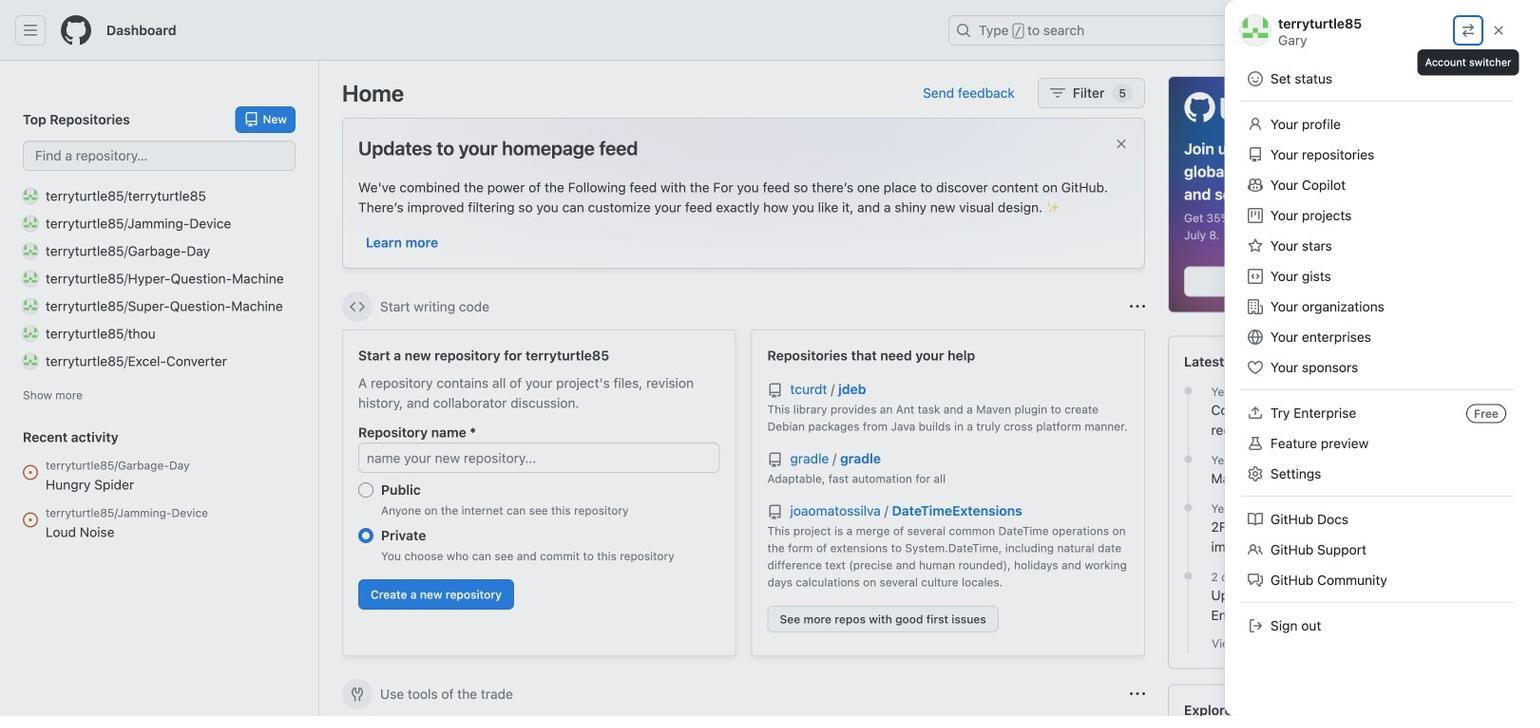 Task type: vqa. For each thing, say whether or not it's contained in the screenshot.
View Options For Current Iteration image
no



Task type: locate. For each thing, give the bounding box(es) containing it.
name your new repository... text field
[[358, 443, 720, 473]]

7 sc 9kayk9 0 image from the top
[[1248, 573, 1263, 588]]

0 vertical spatial dot fill image
[[1181, 384, 1196, 399]]

2 dot fill image from the top
[[1181, 501, 1196, 516]]

inbox image
[[1451, 23, 1467, 38]]

dot fill image
[[1181, 384, 1196, 399], [1181, 501, 1196, 516], [1181, 569, 1196, 584]]

1 vertical spatial open issue image
[[23, 513, 38, 528]]

jamming device image
[[23, 216, 38, 231]]

thou image
[[23, 327, 38, 342]]

universe24 image
[[1184, 92, 1354, 122]]

Find a repository… text field
[[23, 141, 296, 171]]

1 vertical spatial dot fill image
[[1181, 501, 1196, 516]]

2 vertical spatial repo image
[[768, 505, 783, 520]]

1 vertical spatial repo image
[[768, 453, 783, 468]]

dialog
[[1225, 0, 1529, 717]]

2 repo image from the top
[[768, 453, 783, 468]]

sc 9kayk9 0 image
[[1248, 117, 1263, 132], [1248, 178, 1263, 193], [1248, 239, 1263, 254], [1248, 467, 1263, 482], [1248, 512, 1263, 528], [1248, 543, 1263, 558], [1248, 573, 1263, 588]]

5 sc 9kayk9 0 image from the top
[[1248, 512, 1263, 528]]

None radio
[[358, 483, 374, 498], [358, 528, 374, 544], [358, 483, 374, 498], [358, 528, 374, 544]]

repositories that need your help element
[[751, 330, 1145, 657]]

filter image
[[1050, 86, 1065, 101]]

garbage day image
[[23, 244, 38, 259]]

sc 9kayk9 0 image
[[1491, 23, 1507, 38], [1248, 71, 1263, 86], [1248, 147, 1263, 163], [1248, 208, 1263, 223], [1248, 269, 1263, 284], [1248, 299, 1263, 315], [1248, 330, 1263, 345], [1248, 360, 1263, 375], [1248, 406, 1263, 421], [1248, 436, 1263, 451], [1248, 619, 1263, 634]]

open issue image
[[23, 465, 38, 480], [23, 513, 38, 528]]

2 vertical spatial dot fill image
[[1181, 569, 1196, 584]]

4 sc 9kayk9 0 image from the top
[[1248, 467, 1263, 482]]

0 vertical spatial open issue image
[[23, 465, 38, 480]]

1 repo image from the top
[[768, 384, 783, 399]]

0 vertical spatial repo image
[[768, 384, 783, 399]]

dot fill image
[[1181, 452, 1196, 467]]

repo image
[[768, 384, 783, 399], [768, 453, 783, 468], [768, 505, 783, 520]]

hyper question machine image
[[23, 271, 38, 287]]

super question machine image
[[23, 299, 38, 314]]

2 open issue image from the top
[[23, 513, 38, 528]]

2 sc 9kayk9 0 image from the top
[[1248, 178, 1263, 193]]

Top Repositories search field
[[23, 141, 296, 171]]

1 open issue image from the top
[[23, 465, 38, 480]]



Task type: describe. For each thing, give the bounding box(es) containing it.
user navigation heading
[[1225, 0, 1529, 76]]

why am i seeing this? image
[[1130, 687, 1145, 702]]

x image
[[1114, 136, 1129, 152]]

3 dot fill image from the top
[[1181, 569, 1196, 584]]

arrow switch image
[[1461, 23, 1476, 38]]

why am i seeing this? image
[[1130, 299, 1145, 315]]

code image
[[350, 299, 365, 315]]

homepage image
[[61, 15, 91, 46]]

start a new repository element
[[342, 330, 736, 657]]

1 sc 9kayk9 0 image from the top
[[1248, 117, 1263, 132]]

3 repo image from the top
[[768, 505, 783, 520]]

close image
[[1477, 91, 1492, 106]]

3 sc 9kayk9 0 image from the top
[[1248, 239, 1263, 254]]

terryturtle85 image
[[23, 189, 38, 204]]

6 sc 9kayk9 0 image from the top
[[1248, 543, 1263, 558]]

1 dot fill image from the top
[[1181, 384, 1196, 399]]

tools image
[[350, 687, 365, 702]]

explore element
[[1168, 76, 1507, 717]]

excel converter image
[[23, 354, 38, 369]]

command palette image
[[1258, 23, 1274, 38]]

sc 9kayk9 0 image inside user navigation heading
[[1491, 23, 1507, 38]]



